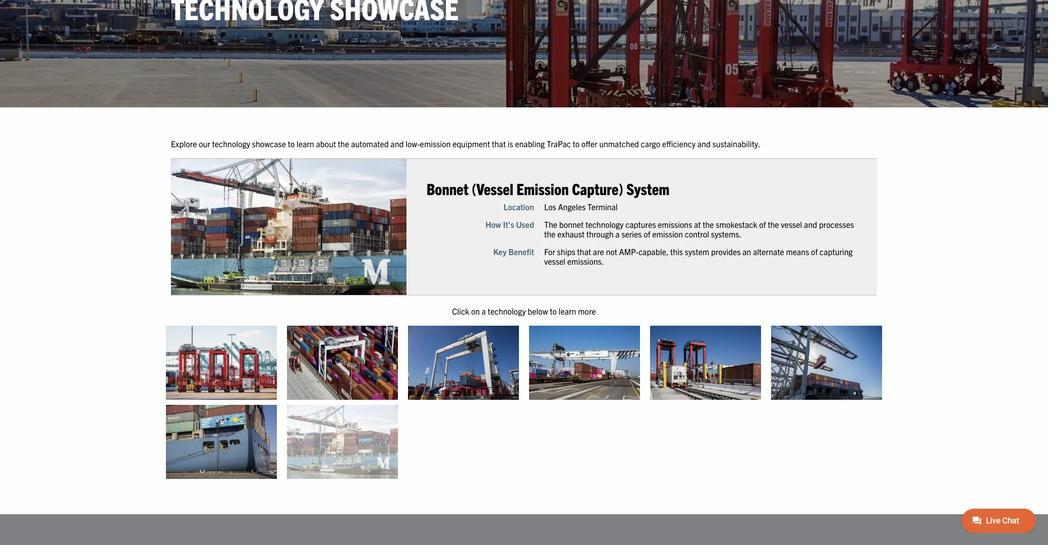 Task type: describe. For each thing, give the bounding box(es) containing it.
emission
[[517, 179, 569, 199]]

about
[[316, 139, 336, 149]]

the right 'about'
[[338, 139, 349, 149]]

technology for captures
[[586, 219, 624, 230]]

ships
[[557, 247, 576, 257]]

location
[[504, 202, 534, 212]]

is
[[508, 139, 513, 149]]

automated
[[351, 139, 389, 149]]

exhaust
[[558, 229, 585, 239]]

efficiency
[[662, 139, 696, 149]]

of inside for ships that are not amp-capable, this system provides an alternate means of capturing vessel emissions.
[[811, 247, 818, 257]]

bonnet (vessel emission capture) system
[[427, 179, 670, 199]]

for ships that are not amp-capable, this system provides an alternate means of capturing vessel emissions.
[[544, 247, 853, 267]]

amp-
[[619, 247, 639, 257]]

not
[[606, 247, 618, 257]]

0 horizontal spatial that
[[492, 139, 506, 149]]

trapac los angeles automated stacking crane image
[[287, 326, 398, 400]]

0 horizontal spatial of
[[644, 229, 651, 239]]

trapac
[[547, 139, 571, 149]]

enabling
[[515, 139, 545, 149]]

click on a technology below to learn more
[[452, 306, 596, 316]]

bonnet
[[559, 219, 584, 230]]

through
[[587, 229, 614, 239]]

the bonnet technology captures emissions at the smokestack of the vessel and processes the exhaust through a series of emission control systems.
[[544, 219, 854, 239]]

los
[[544, 202, 556, 212]]

alternate
[[753, 247, 785, 257]]

1 horizontal spatial to
[[550, 306, 557, 316]]

1 vertical spatial learn
[[559, 306, 576, 316]]

means
[[786, 247, 810, 257]]

0 horizontal spatial to
[[288, 139, 295, 149]]

trapac los angeles automated radiation scanning image
[[650, 326, 761, 400]]

that inside for ships that are not amp-capable, this system provides an alternate means of capturing vessel emissions.
[[577, 247, 591, 257]]

unmatched
[[600, 139, 639, 149]]

1 horizontal spatial and
[[698, 139, 711, 149]]

at
[[694, 219, 701, 230]]

it's
[[503, 219, 514, 230]]

the
[[544, 219, 558, 230]]

1 vertical spatial a
[[482, 306, 486, 316]]

and inside the bonnet technology captures emissions at the smokestack of the vessel and processes the exhaust through a series of emission control systems.
[[804, 219, 818, 230]]

our
[[199, 139, 210, 149]]

trapac los angeles automated straddle carrier image
[[166, 326, 277, 400]]

low-
[[406, 139, 420, 149]]

bonnet (vessel emission capture) system main content
[[161, 138, 1049, 484]]

how
[[486, 219, 501, 230]]

capturing
[[820, 247, 853, 257]]

emissions.
[[568, 257, 604, 267]]

smokestack
[[716, 219, 758, 230]]

vessel inside the bonnet technology captures emissions at the smokestack of the vessel and processes the exhaust through a series of emission control systems.
[[781, 219, 803, 230]]



Task type: vqa. For each thing, say whether or not it's contained in the screenshot.
the Oakland link
no



Task type: locate. For each thing, give the bounding box(es) containing it.
system
[[685, 247, 710, 257]]

vessel
[[781, 219, 803, 230], [544, 257, 566, 267]]

that left are
[[577, 247, 591, 257]]

emission inside the bonnet technology captures emissions at the smokestack of the vessel and processes the exhaust through a series of emission control systems.
[[653, 229, 683, 239]]

control
[[685, 229, 710, 239]]

1 vertical spatial emission
[[653, 229, 683, 239]]

vessel up means
[[781, 219, 803, 230]]

technology right "our"
[[212, 139, 250, 149]]

captures
[[626, 219, 656, 230]]

0 vertical spatial technology
[[212, 139, 250, 149]]

emission
[[420, 139, 451, 149], [653, 229, 683, 239]]

emission left equipment
[[420, 139, 451, 149]]

more
[[578, 306, 596, 316]]

learn left "more"
[[559, 306, 576, 316]]

0 horizontal spatial and
[[391, 139, 404, 149]]

0 horizontal spatial technology
[[212, 139, 250, 149]]

technology inside the bonnet technology captures emissions at the smokestack of the vessel and processes the exhaust through a series of emission control systems.
[[586, 219, 624, 230]]

key
[[493, 247, 507, 257]]

a right on
[[482, 306, 486, 316]]

los angeles terminal
[[544, 202, 618, 212]]

0 vertical spatial that
[[492, 139, 506, 149]]

an
[[743, 247, 752, 257]]

a inside the bonnet technology captures emissions at the smokestack of the vessel and processes the exhaust through a series of emission control systems.
[[616, 229, 620, 239]]

to right below
[[550, 306, 557, 316]]

emission up this
[[653, 229, 683, 239]]

0 vertical spatial emission
[[420, 139, 451, 149]]

click
[[452, 306, 470, 316]]

emissions
[[658, 219, 693, 230]]

the
[[338, 139, 349, 149], [703, 219, 714, 230], [768, 219, 779, 230], [544, 229, 556, 239]]

2 horizontal spatial of
[[811, 247, 818, 257]]

systems.
[[711, 229, 742, 239]]

equipment
[[453, 139, 490, 149]]

1 horizontal spatial technology
[[488, 306, 526, 316]]

2 vertical spatial technology
[[488, 306, 526, 316]]

footer
[[0, 514, 1049, 545]]

the up alternate
[[768, 219, 779, 230]]

0 vertical spatial vessel
[[781, 219, 803, 230]]

vessel inside for ships that are not amp-capable, this system provides an alternate means of capturing vessel emissions.
[[544, 257, 566, 267]]

0 horizontal spatial learn
[[297, 139, 314, 149]]

learn left 'about'
[[297, 139, 314, 149]]

1 horizontal spatial a
[[616, 229, 620, 239]]

1 horizontal spatial learn
[[559, 306, 576, 316]]

technology left below
[[488, 306, 526, 316]]

and left processes
[[804, 219, 818, 230]]

terminal
[[588, 202, 618, 212]]

vessel left emissions.
[[544, 257, 566, 267]]

series
[[622, 229, 642, 239]]

cargo
[[641, 139, 661, 149]]

and
[[391, 139, 404, 149], [698, 139, 711, 149], [804, 219, 818, 230]]

explore
[[171, 139, 197, 149]]

1 horizontal spatial vessel
[[781, 219, 803, 230]]

learn
[[297, 139, 314, 149], [559, 306, 576, 316]]

key benefit
[[493, 247, 534, 257]]

a left series
[[616, 229, 620, 239]]

the up 'for'
[[544, 229, 556, 239]]

the right at
[[703, 219, 714, 230]]

0 horizontal spatial emission
[[420, 139, 451, 149]]

for
[[544, 247, 556, 257]]

to
[[288, 139, 295, 149], [573, 139, 580, 149], [550, 306, 557, 316]]

capable,
[[639, 247, 669, 257]]

are
[[593, 247, 604, 257]]

0 horizontal spatial vessel
[[544, 257, 566, 267]]

this
[[671, 247, 683, 257]]

of
[[760, 219, 766, 230], [644, 229, 651, 239], [811, 247, 818, 257]]

2 horizontal spatial and
[[804, 219, 818, 230]]

1 horizontal spatial that
[[577, 247, 591, 257]]

how it's used
[[486, 219, 534, 230]]

offer
[[582, 139, 598, 149]]

processes
[[819, 219, 854, 230]]

that
[[492, 139, 506, 149], [577, 247, 591, 257]]

2 horizontal spatial technology
[[586, 219, 624, 230]]

1 vertical spatial technology
[[586, 219, 624, 230]]

1 vertical spatial vessel
[[544, 257, 566, 267]]

1 horizontal spatial emission
[[653, 229, 683, 239]]

2 horizontal spatial to
[[573, 139, 580, 149]]

technology
[[212, 139, 250, 149], [586, 219, 624, 230], [488, 306, 526, 316]]

0 vertical spatial a
[[616, 229, 620, 239]]

showcase
[[252, 139, 286, 149]]

and right efficiency at the top of the page
[[698, 139, 711, 149]]

a
[[616, 229, 620, 239], [482, 306, 486, 316]]

0 horizontal spatial a
[[482, 306, 486, 316]]

1 vertical spatial that
[[577, 247, 591, 257]]

angeles
[[558, 202, 586, 212]]

system
[[627, 179, 670, 199]]

explore our technology showcase to learn about the automated and low-emission equipment that is enabling trapac to offer unmatched cargo efficiency and sustainability.
[[171, 139, 761, 149]]

bonnet
[[427, 179, 469, 199]]

below
[[528, 306, 548, 316]]

used
[[516, 219, 534, 230]]

1 horizontal spatial of
[[760, 219, 766, 230]]

benefit
[[509, 247, 534, 257]]

technology for showcase
[[212, 139, 250, 149]]

0 vertical spatial learn
[[297, 139, 314, 149]]

provides
[[711, 247, 741, 257]]

(vessel
[[472, 179, 514, 199]]

that left is
[[492, 139, 506, 149]]

on
[[471, 306, 480, 316]]

capture)
[[572, 179, 624, 199]]

and left low-
[[391, 139, 404, 149]]

of right smokestack
[[760, 219, 766, 230]]

of right series
[[644, 229, 651, 239]]

technology down terminal
[[586, 219, 624, 230]]

sustainability.
[[713, 139, 761, 149]]

of right means
[[811, 247, 818, 257]]

to right showcase
[[288, 139, 295, 149]]

to left offer
[[573, 139, 580, 149]]



